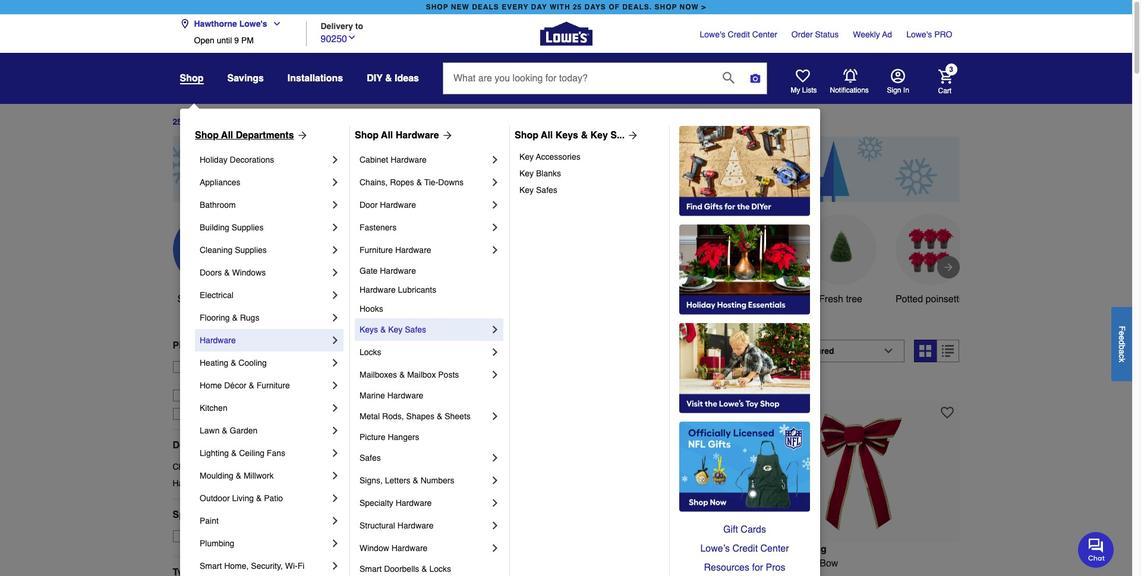 Task type: vqa. For each thing, say whether or not it's contained in the screenshot.
4th .98 from the left
no



Task type: locate. For each thing, give the bounding box(es) containing it.
notifications
[[830, 86, 869, 94]]

chevron right image for moulding & millwork
[[329, 470, 341, 482]]

all for keys
[[541, 130, 553, 141]]

0 vertical spatial delivery
[[321, 21, 353, 31]]

order
[[792, 30, 813, 39]]

0 horizontal spatial smart
[[200, 562, 222, 571]]

hardware for furniture hardware
[[395, 245, 431, 255]]

& right letters
[[413, 476, 418, 486]]

0 vertical spatial center
[[752, 30, 777, 39]]

chevron right image for holiday decorations
[[329, 154, 341, 166]]

millwork
[[244, 471, 274, 481]]

shop up the key accessories
[[515, 130, 538, 141]]

appliances link
[[200, 171, 329, 194]]

hanukkah
[[173, 479, 210, 488]]

0 horizontal spatial shop
[[195, 130, 219, 141]]

key up products
[[388, 325, 403, 335]]

all up the key accessories
[[541, 130, 553, 141]]

location image
[[180, 19, 189, 29]]

gift cards
[[723, 525, 766, 535]]

all down 25 days of deals
[[221, 130, 233, 141]]

0 vertical spatial safes
[[536, 185, 557, 195]]

& left mailbox
[[399, 370, 405, 380]]

& right doors on the left top of page
[[224, 268, 230, 278]]

0 horizontal spatial arrow right image
[[294, 130, 308, 141]]

2 incandescent from the left
[[681, 558, 737, 569]]

2 shop from the left
[[655, 3, 677, 11]]

& right the lawn
[[222, 426, 227, 436]]

moulding & millwork link
[[200, 465, 329, 487]]

hardware up window hardware link
[[397, 521, 434, 531]]

chevron right image for cleaning supplies
[[329, 244, 341, 256]]

& inside the 'home décor & furniture' link
[[249, 381, 254, 390]]

arrow right image up poinsettia
[[942, 261, 954, 273]]

shop left electrical
[[177, 294, 200, 305]]

weekly
[[853, 30, 880, 39]]

& left 'patio'
[[256, 494, 262, 503]]

shop all departments link
[[195, 128, 308, 143]]

0 vertical spatial furniture
[[360, 245, 393, 255]]

safes down picture
[[360, 453, 381, 463]]

1 vertical spatial departments
[[173, 440, 231, 451]]

incandescent
[[458, 558, 515, 569], [681, 558, 737, 569]]

& inside 'moulding & millwork' link
[[236, 471, 241, 481]]

pickup
[[173, 340, 204, 351], [232, 362, 257, 372]]

heating & cooling
[[200, 358, 267, 368]]

lights down window hardware link
[[433, 573, 458, 576]]

gift cards link
[[679, 521, 810, 540]]

1 horizontal spatial 100-
[[555, 558, 574, 569]]

arrow right image inside shop all departments link
[[294, 130, 308, 141]]

downs
[[438, 178, 464, 187]]

1 compare from the left
[[370, 381, 405, 390]]

1 100- from the left
[[349, 558, 368, 569]]

string inside holiday living 100-count 20.62-ft white incandescent plug- in christmas string lights
[[405, 573, 430, 576]]

1 horizontal spatial christmas
[[360, 573, 402, 576]]

shop for shop all keys & key s...
[[515, 130, 538, 141]]

arrow right image for shop all keys & key s...
[[625, 130, 639, 141]]

1 horizontal spatial incandescent
[[681, 558, 737, 569]]

hanging
[[642, 294, 678, 305]]

in inside holiday living 8.5-in w red bow
[[778, 558, 785, 569]]

& down today
[[261, 374, 267, 384]]

heart outline image
[[735, 406, 748, 419], [941, 406, 954, 419]]

lowe's down >
[[700, 30, 725, 39]]

smart for smart doorbells & locks
[[360, 565, 382, 574]]

hardware down mailboxes & mailbox posts
[[387, 391, 423, 401]]

1 horizontal spatial count
[[574, 558, 600, 569]]

0 vertical spatial keys
[[556, 130, 578, 141]]

chevron right image
[[329, 154, 341, 166], [329, 244, 341, 256], [329, 312, 341, 324], [489, 369, 501, 381], [329, 380, 341, 392], [329, 402, 341, 414], [489, 411, 501, 423], [329, 448, 341, 459], [489, 452, 501, 464], [489, 475, 501, 487], [329, 493, 341, 505], [329, 515, 341, 527], [329, 538, 341, 550], [489, 543, 501, 555], [329, 560, 341, 572]]

& left sheets
[[437, 412, 442, 421]]

25 right 'with'
[[573, 3, 582, 11]]

0 horizontal spatial incandescent
[[458, 558, 515, 569]]

2 horizontal spatial safes
[[536, 185, 557, 195]]

2 vertical spatial safes
[[360, 453, 381, 463]]

red
[[800, 558, 817, 569]]

lowe's
[[700, 544, 730, 555]]

0 horizontal spatial ft
[[423, 558, 428, 569]]

holiday inside holiday decorations "link"
[[200, 155, 227, 165]]

search image
[[723, 72, 735, 84]]

2 string from the left
[[634, 573, 658, 576]]

credit for lowe's
[[732, 544, 758, 555]]

living down the hanukkah decorations link
[[232, 494, 254, 503]]

metal rods, shapes & sheets link
[[360, 405, 489, 428]]

20.62- down window hardware
[[396, 558, 423, 569]]

arrow right image up key accessories link at the top
[[625, 130, 639, 141]]

holiday inside holiday living 100-count 20.62-ft white incandescent plug- in christmas string lights
[[349, 544, 383, 555]]

delivery
[[321, 21, 353, 31], [216, 340, 253, 351], [209, 409, 239, 419]]

shop new deals every day with 25 days of deals. shop now >
[[426, 3, 706, 11]]

savings button
[[227, 68, 264, 89]]

chevron right image for lighting & ceiling fans
[[329, 448, 341, 459]]

1 ft from the left
[[423, 558, 428, 569]]

2 e from the top
[[1117, 336, 1127, 340]]

chevron right image
[[489, 154, 501, 166], [329, 177, 341, 188], [489, 177, 501, 188], [329, 199, 341, 211], [489, 199, 501, 211], [329, 222, 341, 234], [489, 222, 501, 234], [489, 244, 501, 256], [329, 267, 341, 279], [329, 289, 341, 301], [489, 324, 501, 336], [329, 335, 341, 346], [489, 346, 501, 358], [329, 357, 341, 369], [329, 425, 341, 437], [329, 470, 341, 482], [489, 497, 501, 509], [489, 520, 501, 532]]

0 vertical spatial in
[[435, 346, 447, 362]]

2 shop from the left
[[355, 130, 379, 141]]

white inside white button
[[738, 294, 762, 305]]

ft inside holiday living 100-count 20.62-ft white incandescent plug- in christmas string lights
[[423, 558, 428, 569]]

decorations inside christmas decorations link
[[212, 462, 257, 472]]

door hardware link
[[360, 194, 489, 216]]

1 horizontal spatial string
[[634, 573, 658, 576]]

0 horizontal spatial 100-
[[349, 558, 368, 569]]

1 vertical spatial white
[[431, 558, 455, 569]]

holiday inside holiday living 8.5-in w red bow
[[762, 544, 796, 555]]

1 horizontal spatial in
[[778, 558, 785, 569]]

0 horizontal spatial in
[[349, 573, 357, 576]]

outdoor living & patio link
[[200, 487, 329, 510]]

Search Query text field
[[443, 63, 713, 94]]

0 horizontal spatial heart outline image
[[735, 406, 748, 419]]

center for lowe's credit center
[[752, 30, 777, 39]]

in up posts
[[435, 346, 447, 362]]

lowe's credit center link
[[700, 29, 777, 40]]

days
[[184, 117, 204, 127]]

cooling
[[239, 358, 267, 368]]

& left millwork
[[236, 471, 241, 481]]

ideas
[[395, 73, 419, 84]]

chevron right image for fasteners
[[489, 222, 501, 234]]

chevron right image for metal rods, shapes & sheets
[[489, 411, 501, 423]]

hooks
[[360, 304, 383, 314]]

smart down "plumbing"
[[200, 562, 222, 571]]

potted
[[896, 294, 923, 305]]

2 horizontal spatial in
[[903, 86, 909, 94]]

1 vertical spatial safes
[[405, 325, 426, 335]]

shop left new
[[426, 3, 448, 11]]

chevron right image for flooring & rugs
[[329, 312, 341, 324]]

gift
[[723, 525, 738, 535]]

mailbox
[[407, 370, 436, 380]]

officially licensed n f l gifts. shop now. image
[[679, 422, 810, 512]]

hardware down ropes
[[380, 200, 416, 210]]

furniture up the gate
[[360, 245, 393, 255]]

0 horizontal spatial lights
[[433, 573, 458, 576]]

decoration
[[638, 308, 682, 319]]

hawthorne lowe's
[[194, 19, 267, 29]]

1 horizontal spatial plug-
[[555, 573, 578, 576]]

1 20.62- from the left
[[396, 558, 423, 569]]

safes up locks link
[[405, 325, 426, 335]]

& down hooks
[[380, 325, 386, 335]]

all up the flooring
[[202, 294, 212, 305]]

diy & ideas button
[[367, 68, 419, 89]]

1 horizontal spatial living
[[386, 544, 414, 555]]

white button
[[715, 214, 786, 307]]

key left s...
[[590, 130, 608, 141]]

0 vertical spatial departments
[[236, 130, 294, 141]]

holiday for holiday living 100-count 20.62-ft white incandescent plug- in christmas string lights
[[349, 544, 383, 555]]

departments down the lawn
[[173, 440, 231, 451]]

specialty hardware link
[[360, 492, 489, 515]]

1 vertical spatial keys
[[360, 325, 378, 335]]

hardware for door hardware
[[380, 200, 416, 210]]

smart doorbells & locks
[[360, 565, 451, 574]]

1 vertical spatial shop
[[177, 294, 200, 305]]

hawthorne up open until 9 pm
[[194, 19, 237, 29]]

1 vertical spatial deals
[[215, 294, 239, 305]]

k
[[1117, 358, 1127, 362]]

arrow right image inside shop all keys & key s... link
[[625, 130, 639, 141]]

credit up "search" icon
[[728, 30, 750, 39]]

& inside "lawn & garden" link
[[222, 426, 227, 436]]

chevron right image for smart home, security, wi-fi
[[329, 560, 341, 572]]

outdoor
[[200, 494, 230, 503]]

marine hardware
[[360, 391, 423, 401]]

1 horizontal spatial safes
[[405, 325, 426, 335]]

marine hardware link
[[360, 386, 501, 405]]

1 vertical spatial credit
[[732, 544, 758, 555]]

center up the 8.5-
[[760, 544, 789, 555]]

1 horizontal spatial lights
[[661, 573, 686, 576]]

keys up accessories on the top of the page
[[556, 130, 578, 141]]

departments
[[236, 130, 294, 141], [173, 440, 231, 451]]

1 horizontal spatial 20.62-
[[602, 558, 629, 569]]

0 vertical spatial 25
[[573, 3, 582, 11]]

all up cabinet hardware in the top left of the page
[[381, 130, 393, 141]]

all inside button
[[202, 294, 212, 305]]

key for key safes
[[519, 185, 534, 195]]

shop for shop all hardware
[[355, 130, 379, 141]]

1 incandescent from the left
[[458, 558, 515, 569]]

e up d
[[1117, 331, 1127, 336]]

0 vertical spatial shop
[[180, 73, 204, 84]]

0 horizontal spatial compare
[[370, 381, 405, 390]]

shop left now
[[655, 3, 677, 11]]

mailboxes
[[360, 370, 397, 380]]

1 count from the left
[[368, 558, 393, 569]]

0 horizontal spatial locks
[[360, 348, 381, 357]]

shop down 25 days of deals
[[195, 130, 219, 141]]

& left rugs
[[232, 313, 238, 323]]

0 horizontal spatial count
[[368, 558, 393, 569]]

locks
[[360, 348, 381, 357], [429, 565, 451, 574]]

locks up mailboxes
[[360, 348, 381, 357]]

hardware inside 'link'
[[391, 155, 427, 165]]

smart home, security, wi-fi
[[200, 562, 304, 571]]

multicolor
[[637, 558, 678, 569]]

& inside the smart doorbells & locks link
[[422, 565, 427, 574]]

shop down open on the left top of the page
[[180, 73, 204, 84]]

hangers
[[388, 433, 419, 442]]

1 horizontal spatial furniture
[[360, 245, 393, 255]]

string
[[405, 573, 430, 576], [634, 573, 658, 576]]

lighting & ceiling fans
[[200, 449, 285, 458]]

0 horizontal spatial 20.62-
[[396, 558, 423, 569]]

fast
[[190, 409, 207, 419]]

0 horizontal spatial shop
[[426, 3, 448, 11]]

& down window hardware link
[[422, 565, 427, 574]]

0 vertical spatial deals
[[217, 117, 239, 127]]

0 horizontal spatial furniture
[[257, 381, 290, 390]]

lowe's left "pro"
[[906, 30, 932, 39]]

in inside button
[[903, 86, 909, 94]]

safes down blanks
[[536, 185, 557, 195]]

window hardware link
[[360, 537, 489, 560]]

white inside holiday living 100-count 20.62-ft white incandescent plug- in christmas string lights
[[431, 558, 455, 569]]

100- inside holiday living 100-count 20.62-ft white incandescent plug- in christmas string lights
[[349, 558, 368, 569]]

building supplies link
[[200, 216, 329, 239]]

5013254527 element
[[762, 380, 817, 391]]

ft left multicolor
[[629, 558, 635, 569]]

home,
[[224, 562, 249, 571]]

living inside holiday living 100-count 20.62-ft white incandescent plug- in christmas string lights
[[386, 544, 414, 555]]

1 vertical spatial plug-
[[555, 573, 578, 576]]

1 vertical spatial furniture
[[257, 381, 290, 390]]

2 100- from the left
[[555, 558, 574, 569]]

hardware for specialty hardware
[[396, 499, 432, 508]]

in left w
[[778, 558, 785, 569]]

1 vertical spatial 25
[[173, 117, 182, 127]]

2 horizontal spatial living
[[799, 544, 827, 555]]

pm
[[241, 36, 254, 45]]

shop inside shop all deals button
[[177, 294, 200, 305]]

& inside chains, ropes & tie-downs link
[[416, 178, 422, 187]]

shop up cabinet
[[355, 130, 379, 141]]

1 horizontal spatial 25
[[573, 3, 582, 11]]

delivery up 90250
[[321, 21, 353, 31]]

key up key safes
[[519, 169, 534, 178]]

1 horizontal spatial ft
[[629, 558, 635, 569]]

holiday up 'appliances'
[[200, 155, 227, 165]]

1 horizontal spatial compare
[[783, 381, 817, 390]]

store
[[210, 362, 230, 372]]

deals right 'of'
[[217, 117, 239, 127]]

bow
[[820, 558, 838, 569]]

0 horizontal spatial 25
[[173, 117, 182, 127]]

hardware down fasteners link at the left of page
[[395, 245, 431, 255]]

0 horizontal spatial living
[[232, 494, 254, 503]]

doors & windows link
[[200, 262, 329, 284]]

hardware up hardware lubricants
[[380, 266, 416, 276]]

0 vertical spatial white
[[738, 294, 762, 305]]

1 heart outline image from the left
[[735, 406, 748, 419]]

1 horizontal spatial smart
[[360, 565, 382, 574]]

departments up holiday decorations "link"
[[236, 130, 294, 141]]

pros
[[766, 563, 785, 574]]

lawn
[[200, 426, 220, 436]]

1 horizontal spatial shop
[[355, 130, 379, 141]]

decorations for hanukkah decorations
[[212, 479, 257, 488]]

hardware down signs, letters & numbers
[[396, 499, 432, 508]]

25 left days on the top of the page
[[173, 117, 182, 127]]

supplies up cleaning supplies
[[232, 223, 264, 232]]

hanging decoration
[[638, 294, 682, 319]]

furniture down today
[[257, 381, 290, 390]]

hardware up smart doorbells & locks
[[391, 544, 428, 553]]

incandescent inside holiday living 100-count 20.62-ft white incandescent plug- in christmas string lights
[[458, 558, 515, 569]]

free
[[190, 362, 208, 372]]

chevron right image for lawn & garden
[[329, 425, 341, 437]]

living up doorbells
[[386, 544, 414, 555]]

0 vertical spatial supplies
[[232, 223, 264, 232]]

hawthorne lowe's & nearby stores
[[190, 374, 319, 384]]

0 vertical spatial hawthorne
[[194, 19, 237, 29]]

nearby
[[269, 374, 294, 384]]

hardware
[[396, 130, 439, 141], [391, 155, 427, 165], [380, 200, 416, 210], [395, 245, 431, 255], [380, 266, 416, 276], [360, 285, 396, 295], [200, 336, 236, 345], [387, 391, 423, 401], [396, 499, 432, 508], [397, 521, 434, 531], [391, 544, 428, 553]]

1 string from the left
[[405, 573, 430, 576]]

credit up resources for pros link
[[732, 544, 758, 555]]

25 days of deals link
[[173, 117, 239, 127]]

0 horizontal spatial string
[[405, 573, 430, 576]]

& right store
[[231, 358, 236, 368]]

key down key blanks
[[519, 185, 534, 195]]

living inside outdoor living & patio link
[[232, 494, 254, 503]]

c
[[1117, 354, 1127, 358]]

1 vertical spatial locks
[[429, 565, 451, 574]]

0 horizontal spatial pickup
[[173, 340, 204, 351]]

e up b
[[1117, 336, 1127, 340]]

0 horizontal spatial plug-
[[517, 558, 539, 569]]

my
[[791, 86, 800, 94]]

lights down multicolor
[[661, 573, 686, 576]]

arrow right image up holiday decorations "link"
[[294, 130, 308, 141]]

None search field
[[443, 62, 767, 105]]

hardware up chains, ropes & tie-downs
[[391, 155, 427, 165]]

1 horizontal spatial locks
[[429, 565, 451, 574]]

delivery up heating & cooling
[[216, 340, 253, 351]]

2 compare from the left
[[783, 381, 817, 390]]

1 horizontal spatial arrow right image
[[625, 130, 639, 141]]

for
[[752, 563, 763, 574]]

blanks
[[536, 169, 561, 178]]

living inside holiday living 8.5-in w red bow
[[799, 544, 827, 555]]

& inside hawthorne lowe's & nearby stores button
[[261, 374, 267, 384]]

chevron right image for doors & windows
[[329, 267, 341, 279]]

25 days of deals. shop new deals every day. while supplies last. image
[[173, 137, 960, 202]]

1 horizontal spatial departments
[[236, 130, 294, 141]]

lowe's home improvement account image
[[891, 69, 905, 83]]

holiday for holiday living 8.5-in w red bow
[[762, 544, 796, 555]]

key for key accessories
[[519, 152, 534, 162]]

all for deals
[[202, 294, 212, 305]]

& right décor
[[249, 381, 254, 390]]

hawthorne down store
[[190, 374, 231, 384]]

living up red
[[799, 544, 827, 555]]

1 vertical spatial supplies
[[235, 245, 267, 255]]

1 horizontal spatial white
[[738, 294, 762, 305]]

1 vertical spatial center
[[760, 544, 789, 555]]

decorations for holiday decorations
[[230, 155, 274, 165]]

center left order
[[752, 30, 777, 39]]

string down window hardware link
[[405, 573, 430, 576]]

1 horizontal spatial in
[[578, 573, 585, 576]]

ft right doorbells
[[423, 558, 428, 569]]

holiday down structural at the left bottom of page
[[349, 544, 383, 555]]

decorations inside holiday decorations "link"
[[230, 155, 274, 165]]

1 vertical spatial hawthorne
[[190, 374, 231, 384]]

1 vertical spatial in
[[778, 558, 785, 569]]

fasteners link
[[360, 216, 489, 239]]

christmas inside holiday living 100-count 20.62-ft white incandescent plug- in christmas string lights
[[360, 573, 402, 576]]

0 vertical spatial credit
[[728, 30, 750, 39]]

1 horizontal spatial shop
[[655, 3, 677, 11]]

holiday up posts
[[451, 346, 502, 362]]

& up key accessories link at the top
[[581, 130, 588, 141]]

keys down hooks
[[360, 325, 378, 335]]

hawthorne for hawthorne lowe's & nearby stores
[[190, 374, 231, 384]]

every
[[502, 3, 529, 11]]

compare inside 1001813120 element
[[370, 381, 405, 390]]

supplies up windows at the left of page
[[235, 245, 267, 255]]

& right diy
[[385, 73, 392, 84]]

20.62- inside 100-count 20.62-ft multicolor incandescent plug-in christmas string lights
[[602, 558, 629, 569]]

visit the lowe's toy shop. image
[[679, 323, 810, 414]]

arrow right image
[[294, 130, 308, 141], [625, 130, 639, 141], [942, 261, 954, 273]]

2 ft from the left
[[629, 558, 635, 569]]

decorations inside the hanukkah decorations link
[[212, 479, 257, 488]]

deals up flooring & rugs
[[215, 294, 239, 305]]

2 horizontal spatial shop
[[515, 130, 538, 141]]

2 20.62- from the left
[[602, 558, 629, 569]]

2 lights from the left
[[661, 573, 686, 576]]

compare inside "5013254527" element
[[783, 381, 817, 390]]

heating
[[200, 358, 228, 368]]

1 horizontal spatial pickup
[[232, 362, 257, 372]]

>
[[701, 3, 706, 11]]

0 vertical spatial locks
[[360, 348, 381, 357]]

deals
[[472, 3, 499, 11]]

pickup up 'hawthorne lowe's & nearby stores'
[[232, 362, 257, 372]]

locks down window hardware link
[[429, 565, 451, 574]]

20.62- left multicolor
[[602, 558, 629, 569]]

hardware for cabinet hardware
[[391, 155, 427, 165]]

0 horizontal spatial christmas
[[173, 462, 210, 472]]

1 horizontal spatial heart outline image
[[941, 406, 954, 419]]

smart down window
[[360, 565, 382, 574]]

sign
[[887, 86, 901, 94]]

& inside signs, letters & numbers link
[[413, 476, 418, 486]]

chains, ropes & tie-downs
[[360, 178, 464, 187]]

signs, letters & numbers
[[360, 476, 454, 486]]

& left tie-
[[416, 178, 422, 187]]

incandescent inside 100-count 20.62-ft multicolor incandescent plug-in christmas string lights
[[681, 558, 737, 569]]

led
[[380, 294, 398, 305]]

1 lights from the left
[[433, 573, 458, 576]]

& left ceiling
[[231, 449, 237, 458]]

0 horizontal spatial white
[[431, 558, 455, 569]]

1 shop from the left
[[195, 130, 219, 141]]

plug- inside 100-count 20.62-ft multicolor incandescent plug-in christmas string lights
[[555, 573, 578, 576]]

string down multicolor
[[634, 573, 658, 576]]

key up key blanks
[[519, 152, 534, 162]]

0 vertical spatial pickup
[[173, 340, 204, 351]]

chevron down image
[[267, 19, 281, 29]]

delivery to
[[321, 21, 363, 31]]

camera image
[[749, 73, 761, 84]]

paint link
[[200, 510, 329, 533]]

pickup up free
[[173, 340, 204, 351]]

2 count from the left
[[574, 558, 600, 569]]

3 shop from the left
[[515, 130, 538, 141]]

1 vertical spatial delivery
[[216, 340, 253, 351]]

holiday decorations
[[200, 155, 274, 165]]

string inside 100-count 20.62-ft multicolor incandescent plug-in christmas string lights
[[634, 573, 658, 576]]

hanukkah decorations link
[[173, 478, 330, 490]]

0 vertical spatial plug-
[[517, 558, 539, 569]]

posts
[[438, 370, 459, 380]]

holiday up the 8.5-
[[762, 544, 796, 555]]

hardware for window hardware
[[391, 544, 428, 553]]

2 horizontal spatial christmas
[[588, 573, 631, 576]]

grid view image
[[920, 345, 932, 357]]

delivery up the lawn & garden
[[209, 409, 239, 419]]

deals inside shop all deals button
[[215, 294, 239, 305]]

bathroom link
[[200, 194, 329, 216]]

20.62-
[[396, 558, 423, 569], [602, 558, 629, 569]]



Task type: describe. For each thing, give the bounding box(es) containing it.
hardware for gate hardware
[[380, 266, 416, 276]]

heating & cooling link
[[200, 352, 329, 374]]

& inside diy & ideas 'button'
[[385, 73, 392, 84]]

list view image
[[942, 345, 954, 357]]

& inside shop all keys & key s... link
[[581, 130, 588, 141]]

1 e from the top
[[1117, 331, 1127, 336]]

arrow right image for shop all departments
[[294, 130, 308, 141]]

count inside 100-count 20.62-ft multicolor incandescent plug-in christmas string lights
[[574, 558, 600, 569]]

shop for shop all departments
[[195, 130, 219, 141]]

shop button
[[180, 73, 204, 84]]

& inside flooring & rugs link
[[232, 313, 238, 323]]

living for in
[[799, 544, 827, 555]]

lowe's home improvement logo image
[[540, 7, 592, 60]]

compare for "5013254527" element
[[783, 381, 817, 390]]

plug- inside holiday living 100-count 20.62-ft white incandescent plug- in christmas string lights
[[517, 558, 539, 569]]

key safes
[[519, 185, 557, 195]]

chevron right image for door hardware
[[489, 199, 501, 211]]

living for patio
[[232, 494, 254, 503]]

chevron right image for appliances
[[329, 177, 341, 188]]

holiday decorations link
[[200, 149, 329, 171]]

special offers button
[[173, 500, 330, 531]]

until
[[217, 36, 232, 45]]

furniture hardware link
[[360, 239, 489, 262]]

a
[[1117, 349, 1127, 354]]

chevron right image for keys & key safes
[[489, 324, 501, 336]]

flooring & rugs link
[[200, 307, 329, 329]]

cart
[[938, 86, 952, 95]]

lowe's home improvement cart image
[[938, 69, 952, 84]]

flooring & rugs
[[200, 313, 259, 323]]

door hardware
[[360, 200, 416, 210]]

smart for smart home, security, wi-fi
[[200, 562, 222, 571]]

fast delivery
[[190, 409, 239, 419]]

on
[[194, 532, 205, 541]]

2 vertical spatial delivery
[[209, 409, 239, 419]]

lights inside 100-count 20.62-ft multicolor incandescent plug-in christmas string lights
[[661, 573, 686, 576]]

cleaning supplies link
[[200, 239, 329, 262]]

chevron right image for hardware
[[329, 335, 341, 346]]

lawn & garden link
[[200, 420, 329, 442]]

picture hangers link
[[360, 428, 501, 447]]

metal rods, shapes & sheets
[[360, 412, 471, 421]]

198 products in holiday decorations
[[349, 346, 588, 362]]

picture
[[360, 433, 385, 442]]

lowe's up pm
[[239, 19, 267, 29]]

hardware lubricants
[[360, 285, 436, 295]]

lights inside holiday living 100-count 20.62-ft white incandescent plug- in christmas string lights
[[433, 573, 458, 576]]

building supplies
[[200, 223, 264, 232]]

shop all departments
[[195, 130, 294, 141]]

1 shop from the left
[[426, 3, 448, 11]]

in inside holiday living 100-count 20.62-ft white incandescent plug- in christmas string lights
[[349, 573, 357, 576]]

shop for shop
[[180, 73, 204, 84]]

holiday hosting essentials. image
[[679, 225, 810, 315]]

all for hardware
[[381, 130, 393, 141]]

holiday living 100-count 20.62-ft white incandescent plug- in christmas string lights
[[349, 544, 539, 576]]

1001813120 element
[[349, 380, 405, 391]]

hawthorne for hawthorne lowe's
[[194, 19, 237, 29]]

chevron right image for signs, letters & numbers
[[489, 475, 501, 487]]

chevron right image for structural hardware
[[489, 520, 501, 532]]

christmas inside 100-count 20.62-ft multicolor incandescent plug-in christmas string lights
[[588, 573, 631, 576]]

chevron right image for mailboxes & mailbox posts
[[489, 369, 501, 381]]

hardware down the flooring
[[200, 336, 236, 345]]

chevron right image for furniture hardware
[[489, 244, 501, 256]]

gate
[[360, 266, 378, 276]]

weekly ad link
[[853, 29, 892, 40]]

arrow right image
[[439, 130, 453, 141]]

supplies for building supplies
[[232, 223, 264, 232]]

all for departments
[[221, 130, 233, 141]]

supplies for cleaning supplies
[[235, 245, 267, 255]]

shop for shop all deals
[[177, 294, 200, 305]]

& inside doors & windows link
[[224, 268, 230, 278]]

chat invite button image
[[1078, 532, 1114, 568]]

tie-
[[424, 178, 438, 187]]

0 horizontal spatial in
[[435, 346, 447, 362]]

ft inside 100-count 20.62-ft multicolor incandescent plug-in christmas string lights
[[629, 558, 635, 569]]

lowe's pro link
[[906, 29, 952, 40]]

chevron right image for heating & cooling
[[329, 357, 341, 369]]

hardware up cabinet hardware 'link' at the top left of page
[[396, 130, 439, 141]]

electrical link
[[200, 284, 329, 307]]

appliances
[[200, 178, 240, 187]]

hanukkah decorations
[[173, 479, 257, 488]]

d
[[1117, 340, 1127, 345]]

0 horizontal spatial safes
[[360, 453, 381, 463]]

chevron right image for cabinet hardware
[[489, 154, 501, 166]]

my lists
[[791, 86, 817, 94]]

& inside mailboxes & mailbox posts link
[[399, 370, 405, 380]]

lowe's home improvement notification center image
[[843, 69, 857, 83]]

20.62- inside holiday living 100-count 20.62-ft white incandescent plug- in christmas string lights
[[396, 558, 423, 569]]

chevron down image
[[347, 32, 357, 42]]

1 horizontal spatial keys
[[556, 130, 578, 141]]

lists
[[802, 86, 817, 94]]

special
[[173, 510, 206, 521]]

chevron right image for plumbing
[[329, 538, 341, 550]]

chevron right image for paint
[[329, 515, 341, 527]]

& inside keys & key safes link
[[380, 325, 386, 335]]

key for key blanks
[[519, 169, 534, 178]]

holiday for holiday decorations
[[200, 155, 227, 165]]

1 vertical spatial pickup
[[232, 362, 257, 372]]

& up the heating
[[206, 340, 213, 351]]

signs, letters & numbers link
[[360, 470, 489, 492]]

8.5-
[[762, 558, 778, 569]]

lowe's credit center
[[700, 544, 789, 555]]

marine
[[360, 391, 385, 401]]

resources
[[704, 563, 749, 574]]

decorations for christmas decorations
[[212, 462, 257, 472]]

chevron right image for window hardware
[[489, 543, 501, 555]]

100-count 20.62-ft multicolor incandescent plug-in christmas string lights
[[555, 558, 737, 576]]

& inside the lighting & ceiling fans link
[[231, 449, 237, 458]]

& inside metal rods, shapes & sheets link
[[437, 412, 442, 421]]

& inside heating & cooling link
[[231, 358, 236, 368]]

hooks link
[[360, 300, 501, 319]]

chains, ropes & tie-downs link
[[360, 171, 489, 194]]

outdoor living & patio
[[200, 494, 283, 503]]

chevron right image for locks
[[489, 346, 501, 358]]

home décor & furniture link
[[200, 374, 329, 397]]

hardware for marine hardware
[[387, 391, 423, 401]]

specialty hardware
[[360, 499, 432, 508]]

100- inside 100-count 20.62-ft multicolor incandescent plug-in christmas string lights
[[555, 558, 574, 569]]

hardware for structural hardware
[[397, 521, 434, 531]]

fresh tree button
[[805, 214, 876, 307]]

chevron right image for outdoor living & patio
[[329, 493, 341, 505]]

fasteners
[[360, 223, 397, 232]]

lowe's home improvement lists image
[[796, 69, 810, 83]]

chevron right image for electrical
[[329, 289, 341, 301]]

signs,
[[360, 476, 383, 486]]

living for count
[[386, 544, 414, 555]]

cards
[[741, 525, 766, 535]]

open until 9 pm
[[194, 36, 254, 45]]

chevron right image for home décor & furniture
[[329, 380, 341, 392]]

center for lowe's credit center
[[760, 544, 789, 555]]

& inside outdoor living & patio link
[[256, 494, 262, 503]]

2 heart outline image from the left
[[941, 406, 954, 419]]

key accessories
[[519, 152, 580, 162]]

lowe's down free store pickup today at:
[[233, 374, 259, 384]]

find gifts for the diyer. image
[[679, 126, 810, 216]]

potted poinsettia
[[896, 294, 966, 305]]

chevron right image for safes
[[489, 452, 501, 464]]

compare for 1001813120 element on the left bottom of page
[[370, 381, 405, 390]]

90250 button
[[321, 31, 357, 46]]

home
[[200, 381, 222, 390]]

security,
[[251, 562, 283, 571]]

chevron right image for specialty hardware
[[489, 497, 501, 509]]

ropes
[[390, 178, 414, 187]]

in inside 100-count 20.62-ft multicolor incandescent plug-in christmas string lights
[[578, 573, 585, 576]]

window hardware
[[360, 544, 428, 553]]

moulding & millwork
[[200, 471, 274, 481]]

chevron right image for chains, ropes & tie-downs
[[489, 177, 501, 188]]

departments element
[[173, 440, 330, 452]]

hardware link
[[200, 329, 329, 352]]

rods,
[[382, 412, 404, 421]]

cleaning supplies
[[200, 245, 267, 255]]

0 horizontal spatial departments
[[173, 440, 231, 451]]

wi-
[[285, 562, 298, 571]]

hardware up hooks
[[360, 285, 396, 295]]

w
[[788, 558, 797, 569]]

stores
[[297, 374, 319, 384]]

chevron right image for kitchen
[[329, 402, 341, 414]]

to
[[355, 21, 363, 31]]

cabinet hardware link
[[360, 149, 489, 171]]

credit for lowe's
[[728, 30, 750, 39]]

100-count 20.62-ft multicolor incandescent plug-in christmas string lights link
[[555, 544, 753, 576]]

chevron right image for bathroom
[[329, 199, 341, 211]]

status
[[815, 30, 839, 39]]

cabinet hardware
[[360, 155, 427, 165]]

pickup & delivery
[[173, 340, 253, 351]]

doorbells
[[384, 565, 419, 574]]

count inside holiday living 100-count 20.62-ft white incandescent plug- in christmas string lights
[[368, 558, 393, 569]]

chevron right image for building supplies
[[329, 222, 341, 234]]

doors & windows
[[200, 268, 266, 278]]

2 horizontal spatial arrow right image
[[942, 261, 954, 273]]

0 horizontal spatial keys
[[360, 325, 378, 335]]



